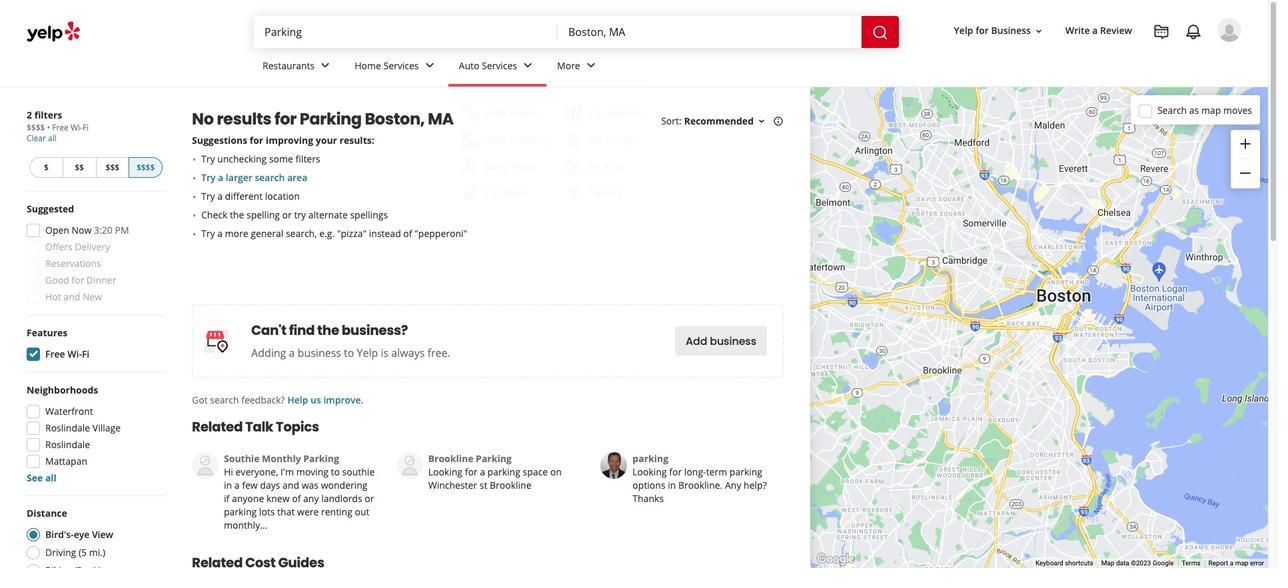 Task type: locate. For each thing, give the bounding box(es) containing it.
business?
[[342, 321, 408, 340]]

southie monthly parking link
[[224, 453, 339, 465]]

all right see
[[45, 472, 57, 485]]

map right as
[[1202, 104, 1221, 116]]

talk
[[245, 418, 273, 437]]

24 chevron down v2 image inside more link
[[583, 58, 599, 74]]

try down check
[[201, 227, 215, 240]]

in down hi
[[224, 479, 232, 492]]

1 vertical spatial to
[[331, 466, 340, 479]]

2 roslindale from the top
[[45, 439, 90, 451]]

to inside can't find the business? adding a business to yelp is always free.
[[344, 346, 354, 361]]

were
[[297, 506, 319, 519]]

a up st
[[480, 466, 485, 479]]

wi- down features
[[67, 348, 82, 361]]

looking up winchester
[[428, 466, 463, 479]]

view
[[92, 529, 113, 541]]

home services link
[[344, 48, 448, 87]]

looking inside brookline parking looking for a parking space on winchester st brookline
[[428, 466, 463, 479]]

try a larger search area link
[[201, 171, 307, 184]]

1 vertical spatial or
[[365, 493, 374, 505]]

1 horizontal spatial filters
[[296, 153, 320, 165]]

3 24 chevron down v2 image from the left
[[583, 58, 599, 74]]

add business
[[686, 334, 757, 349]]

try left larger
[[201, 171, 216, 184]]

2 looking from the left
[[633, 466, 667, 479]]

1 horizontal spatial or
[[365, 493, 374, 505]]

24 chevron down v2 image right more
[[583, 58, 599, 74]]

roslindale down waterfront
[[45, 422, 90, 435]]

the inside suggestions for improving your results: try unchecking some filters try a larger search area try a different location check the spelling or try alternate spellings try a more general search, e.g. "pizza" instead of "pepperoni"
[[230, 209, 244, 221]]

try
[[294, 209, 306, 221]]

0 horizontal spatial none field
[[265, 25, 547, 39]]

24 chevron down v2 image for restaurants
[[317, 58, 333, 74]]

1 horizontal spatial map
[[1236, 560, 1249, 567]]

1 horizontal spatial looking
[[633, 466, 667, 479]]

1 vertical spatial filters
[[296, 153, 320, 165]]

search image
[[873, 24, 889, 40]]

1 vertical spatial free
[[45, 348, 65, 361]]

offers
[[45, 241, 72, 253]]

1 horizontal spatial the
[[317, 321, 339, 340]]

None field
[[265, 25, 547, 39], [569, 25, 851, 39]]

recommended button
[[684, 115, 767, 127]]

none field find
[[265, 25, 547, 39]]

0 horizontal spatial yelp
[[357, 346, 378, 361]]

open
[[45, 224, 69, 237]]

free right •
[[52, 122, 69, 133]]

for inside button
[[976, 24, 989, 37]]

improve.
[[324, 394, 364, 407]]

search right "got" on the bottom
[[210, 394, 239, 407]]

3:20
[[94, 224, 113, 237]]

24 chevron down v2 image right the auto services
[[520, 58, 536, 74]]

0 vertical spatial brookline
[[428, 453, 474, 465]]

parking up st
[[476, 453, 512, 465]]

more
[[225, 227, 248, 240]]

for inside suggestions for improving your results: try unchecking some filters try a larger search area try a different location check the spelling or try alternate spellings try a more general search, e.g. "pizza" instead of "pepperoni"
[[250, 134, 263, 147]]

1 vertical spatial roslindale
[[45, 439, 90, 451]]

2 none field from the left
[[569, 25, 851, 39]]

in
[[224, 479, 232, 492], [668, 479, 676, 492]]

looking up options
[[633, 466, 667, 479]]

filters inside suggestions for improving your results: try unchecking some filters try a larger search area try a different location check the spelling or try alternate spellings try a more general search, e.g. "pizza" instead of "pepperoni"
[[296, 153, 320, 165]]

parking left space
[[488, 466, 521, 479]]

•
[[47, 122, 50, 133]]

1 looking from the left
[[428, 466, 463, 479]]

search
[[1158, 104, 1187, 116]]

1 horizontal spatial of
[[404, 227, 412, 240]]

0 horizontal spatial $$$$
[[27, 122, 45, 133]]

0 vertical spatial search
[[255, 171, 285, 184]]

24 chevron down v2 image
[[422, 58, 438, 74]]

all inside 2 filters $$$$ • free wi-fi clear all
[[48, 133, 57, 144]]

a left more
[[217, 227, 223, 240]]

help
[[287, 394, 308, 407]]

0 horizontal spatial the
[[230, 209, 244, 221]]

the up more
[[230, 209, 244, 221]]

1 vertical spatial map
[[1236, 560, 1249, 567]]

2
[[27, 109, 32, 121]]

0 vertical spatial map
[[1202, 104, 1221, 116]]

suggested
[[27, 203, 74, 215]]

0 horizontal spatial business
[[298, 346, 341, 361]]

village
[[93, 422, 121, 435]]

0 horizontal spatial services
[[384, 59, 419, 72]]

restaurants link
[[252, 48, 344, 87]]

0 vertical spatial and
[[64, 291, 80, 303]]

1 vertical spatial all
[[45, 472, 57, 485]]

0 horizontal spatial search
[[210, 394, 239, 407]]

1 24 chevron down v2 image from the left
[[317, 58, 333, 74]]

filters
[[34, 109, 62, 121], [296, 153, 320, 165]]

any
[[303, 493, 319, 505]]

0 vertical spatial $$$$
[[27, 122, 45, 133]]

review
[[1101, 24, 1133, 37]]

terms link
[[1182, 560, 1201, 567]]

0 vertical spatial free
[[52, 122, 69, 133]]

mattapan
[[45, 455, 87, 468]]

wi-
[[71, 122, 83, 133], [67, 348, 82, 361]]

1 horizontal spatial search
[[255, 171, 285, 184]]

parking up options
[[633, 453, 669, 465]]

a right "write"
[[1093, 24, 1098, 37]]

unchecking
[[217, 153, 267, 165]]

1 horizontal spatial in
[[668, 479, 676, 492]]

notifications image
[[1186, 24, 1202, 40]]

0 horizontal spatial looking
[[428, 466, 463, 479]]

$$$$ left •
[[27, 122, 45, 133]]

anyone
[[232, 493, 264, 505]]

or left the try
[[282, 209, 292, 221]]

knew
[[267, 493, 290, 505]]

for up improving
[[275, 108, 297, 130]]

services
[[384, 59, 419, 72], [482, 59, 517, 72]]

fi inside group
[[82, 348, 90, 361]]

0 vertical spatial or
[[282, 209, 292, 221]]

check
[[201, 209, 228, 221]]

24 chevron down v2 image inside restaurants link
[[317, 58, 333, 74]]

1 vertical spatial of
[[292, 493, 301, 505]]

term
[[706, 466, 727, 479]]

(5
[[79, 547, 87, 559]]

find
[[289, 321, 315, 340]]

1 horizontal spatial none field
[[569, 25, 851, 39]]

a right report
[[1230, 560, 1234, 567]]

parking
[[300, 108, 362, 130], [303, 453, 339, 465], [476, 453, 512, 465]]

24 chevron down v2 image
[[317, 58, 333, 74], [520, 58, 536, 74], [583, 58, 599, 74]]

a inside can't find the business? adding a business to yelp is always free.
[[289, 346, 295, 361]]

parking up moving
[[303, 453, 339, 465]]

brookline right st
[[490, 479, 532, 492]]

0 vertical spatial the
[[230, 209, 244, 221]]

driving (5 mi.)
[[45, 547, 105, 559]]

24 chevron down v2 image inside auto services link
[[520, 58, 536, 74]]

for down brookline parking link
[[465, 466, 478, 479]]

any
[[725, 479, 742, 492]]

free
[[52, 122, 69, 133], [45, 348, 65, 361]]

roslindale up mattapan at the left of the page
[[45, 439, 90, 451]]

business down find
[[298, 346, 341, 361]]

1 horizontal spatial 24 chevron down v2 image
[[520, 58, 536, 74]]

0 horizontal spatial map
[[1202, 104, 1221, 116]]

can't
[[251, 321, 287, 340]]

for left business on the right top of page
[[976, 24, 989, 37]]

all right clear
[[48, 133, 57, 144]]

Find text field
[[265, 25, 547, 39]]

0 horizontal spatial in
[[224, 479, 232, 492]]

yelp left business on the right top of page
[[954, 24, 974, 37]]

or inside suggestions for improving your results: try unchecking some filters try a larger search area try a different location check the spelling or try alternate spellings try a more general search, e.g. "pizza" instead of "pepperoni"
[[282, 209, 292, 221]]

options
[[633, 479, 666, 492]]

results
[[217, 108, 271, 130]]

$ button
[[29, 157, 62, 178]]

1 in from the left
[[224, 479, 232, 492]]

1 roslindale from the top
[[45, 422, 90, 435]]

or up out
[[365, 493, 374, 505]]

a up check
[[217, 190, 223, 203]]

that
[[277, 506, 295, 519]]

1 vertical spatial yelp
[[357, 346, 378, 361]]

parking inside brookline parking looking for a parking space on winchester st brookline
[[476, 453, 512, 465]]

hot
[[45, 291, 61, 303]]

0 horizontal spatial to
[[331, 466, 340, 479]]

improving
[[266, 134, 313, 147]]

0 horizontal spatial and
[[64, 291, 80, 303]]

mi.)
[[89, 547, 105, 559]]

roslindale
[[45, 422, 90, 435], [45, 439, 90, 451]]

none field up business categories element
[[569, 25, 851, 39]]

"pepperoni"
[[415, 227, 467, 240]]

$$$$ inside "button"
[[137, 162, 155, 173]]

shortcuts
[[1065, 560, 1094, 567]]

recommended
[[684, 115, 754, 127]]

landlords
[[321, 493, 362, 505]]

roslindale for roslindale
[[45, 439, 90, 451]]

for up unchecking at the left of page
[[250, 134, 263, 147]]

1 none field from the left
[[265, 25, 547, 39]]

0 vertical spatial roslindale
[[45, 422, 90, 435]]

none field near
[[569, 25, 851, 39]]

more link
[[547, 48, 610, 87]]

services right auto
[[482, 59, 517, 72]]

1 vertical spatial and
[[283, 479, 299, 492]]

fi inside 2 filters $$$$ • free wi-fi clear all
[[83, 122, 89, 133]]

services for home services
[[384, 59, 419, 72]]

to down business?
[[344, 346, 354, 361]]

1 vertical spatial the
[[317, 321, 339, 340]]

2 in from the left
[[668, 479, 676, 492]]

24 chevron down v2 image for auto services
[[520, 58, 536, 74]]

parking up monthly…
[[224, 506, 257, 519]]

of inside suggestions for improving your results: try unchecking some filters try a larger search area try a different location check the spelling or try alternate spellings try a more general search, e.g. "pizza" instead of "pepperoni"
[[404, 227, 412, 240]]

services left 24 chevron down v2 icon
[[384, 59, 419, 72]]

fi up neighborhoods
[[82, 348, 90, 361]]

none field up home services link at the left top of the page
[[265, 25, 547, 39]]

2 horizontal spatial 24 chevron down v2 image
[[583, 58, 599, 74]]

1 services from the left
[[384, 59, 419, 72]]

out
[[355, 506, 370, 519]]

1 horizontal spatial services
[[482, 59, 517, 72]]

24 chevron down v2 image for more
[[583, 58, 599, 74]]

can't find the business? adding a business to yelp is always free.
[[251, 321, 450, 361]]

None search field
[[254, 16, 902, 48]]

0 vertical spatial of
[[404, 227, 412, 240]]

1 vertical spatial fi
[[82, 348, 90, 361]]

2 try from the top
[[201, 171, 216, 184]]

hot and new
[[45, 291, 102, 303]]

1 horizontal spatial business
[[710, 334, 757, 349]]

a right adding
[[289, 346, 295, 361]]

0 vertical spatial to
[[344, 346, 354, 361]]

0 vertical spatial yelp
[[954, 24, 974, 37]]

looking
[[428, 466, 463, 479], [633, 466, 667, 479]]

good for dinner
[[45, 274, 116, 287]]

southie monthly parking hi everyone, i'm moving to southie in a few days and was wondering if anyone knew of any landlords or parking lots that were renting out monthly…
[[224, 453, 375, 532]]

0 vertical spatial fi
[[83, 122, 89, 133]]

different
[[225, 190, 263, 203]]

parking
[[633, 453, 669, 465], [488, 466, 521, 479], [730, 466, 763, 479], [224, 506, 257, 519]]

0 horizontal spatial or
[[282, 209, 292, 221]]

1 horizontal spatial to
[[344, 346, 354, 361]]

0 horizontal spatial filters
[[34, 109, 62, 121]]

1 horizontal spatial $$$$
[[137, 162, 155, 173]]

1 vertical spatial wi-
[[67, 348, 82, 361]]

16 info v2 image
[[773, 116, 784, 127]]

1 vertical spatial $$$$
[[137, 162, 155, 173]]

2 24 chevron down v2 image from the left
[[520, 58, 536, 74]]

brookline.
[[679, 479, 723, 492]]

google image
[[814, 551, 858, 569]]

to for parking
[[331, 466, 340, 479]]

option group
[[23, 507, 165, 569]]

0 horizontal spatial 24 chevron down v2 image
[[317, 58, 333, 74]]

the right find
[[317, 321, 339, 340]]

of
[[404, 227, 412, 240], [292, 493, 301, 505]]

the
[[230, 209, 244, 221], [317, 321, 339, 340]]

auto
[[459, 59, 480, 72]]

0 vertical spatial all
[[48, 133, 57, 144]]

and down i'm
[[283, 479, 299, 492]]

search down some
[[255, 171, 285, 184]]

of right instead
[[404, 227, 412, 240]]

24 chevron down v2 image right 'restaurants'
[[317, 58, 333, 74]]

a left few
[[234, 479, 240, 492]]

2 services from the left
[[482, 59, 517, 72]]

for left long-
[[669, 466, 682, 479]]

the inside can't find the business? adding a business to yelp is always free.
[[317, 321, 339, 340]]

0 horizontal spatial of
[[292, 493, 301, 505]]

1 horizontal spatial yelp
[[954, 24, 974, 37]]

0 vertical spatial filters
[[34, 109, 62, 121]]

1 try from the top
[[201, 153, 215, 165]]

fi right •
[[83, 122, 89, 133]]

and right hot
[[64, 291, 80, 303]]

map left error
[[1236, 560, 1249, 567]]

monthly
[[262, 453, 301, 465]]

yelp inside button
[[954, 24, 974, 37]]

yelp left is
[[357, 346, 378, 361]]

filters up area
[[296, 153, 320, 165]]

to inside 'southie monthly parking hi everyone, i'm moving to southie in a few days and was wondering if anyone knew of any landlords or parking lots that were renting out monthly…'
[[331, 466, 340, 479]]

group
[[1231, 130, 1261, 189], [23, 203, 165, 308], [23, 327, 165, 365], [23, 384, 165, 485]]

$$$$ right $$$ on the top left of the page
[[137, 162, 155, 173]]

in inside 'southie monthly parking hi everyone, i'm moving to southie in a few days and was wondering if anyone knew of any landlords or parking lots that were renting out monthly…'
[[224, 479, 232, 492]]

in right options
[[668, 479, 676, 492]]

brookline parking link
[[428, 453, 512, 465]]

1 horizontal spatial and
[[283, 479, 299, 492]]

bird's-eye view
[[45, 529, 113, 541]]

try
[[201, 153, 215, 165], [201, 171, 216, 184], [201, 190, 215, 203], [201, 227, 215, 240]]

boston,
[[365, 108, 425, 130]]

wi- right •
[[71, 122, 83, 133]]

brookline up winchester
[[428, 453, 474, 465]]

to up wondering
[[331, 466, 340, 479]]

brookline parking looking for a parking space on winchester st brookline
[[428, 453, 562, 492]]

free down features
[[45, 348, 65, 361]]

filters up •
[[34, 109, 62, 121]]

map for error
[[1236, 560, 1249, 567]]

business right add
[[710, 334, 757, 349]]

try down suggestions
[[201, 153, 215, 165]]

parking inside 'southie monthly parking hi everyone, i'm moving to southie in a few days and was wondering if anyone knew of any landlords or parking lots that were renting out monthly…'
[[303, 453, 339, 465]]

is
[[381, 346, 389, 361]]

try up check
[[201, 190, 215, 203]]

for
[[976, 24, 989, 37], [275, 108, 297, 130], [250, 134, 263, 147], [72, 274, 84, 287], [465, 466, 478, 479], [669, 466, 682, 479]]

$$$$
[[27, 122, 45, 133], [137, 162, 155, 173]]

1 horizontal spatial brookline
[[490, 479, 532, 492]]

of left any
[[292, 493, 301, 505]]

0 vertical spatial wi-
[[71, 122, 83, 133]]

was
[[302, 479, 319, 492]]



Task type: describe. For each thing, give the bounding box(es) containing it.
clear all link
[[27, 133, 57, 144]]

see
[[27, 472, 43, 485]]

suggestions for improving your results: try unchecking some filters try a larger search area try a different location check the spelling or try alternate spellings try a more general search, e.g. "pizza" instead of "pepperoni"
[[192, 134, 467, 240]]

area
[[287, 171, 307, 184]]

days
[[260, 479, 280, 492]]

terms
[[1182, 560, 1201, 567]]

southie
[[342, 466, 375, 479]]

driving
[[45, 547, 76, 559]]

parking inside brookline parking looking for a parking space on winchester st brookline
[[488, 466, 521, 479]]

search,
[[286, 227, 317, 240]]

keyboard shortcuts button
[[1036, 559, 1094, 569]]

or inside 'southie monthly parking hi everyone, i'm moving to southie in a few days and was wondering if anyone knew of any landlords or parking lots that were renting out monthly…'
[[365, 493, 374, 505]]

a left larger
[[218, 171, 223, 184]]

and inside group
[[64, 291, 80, 303]]

$$$$ inside 2 filters $$$$ • free wi-fi clear all
[[27, 122, 45, 133]]

write a review link
[[1061, 19, 1138, 43]]

user actions element
[[944, 17, 1261, 99]]

$
[[44, 162, 49, 173]]

sort:
[[661, 115, 682, 127]]

3 try from the top
[[201, 190, 215, 203]]

parking link
[[633, 453, 669, 465]]

map data ©2023 google
[[1102, 560, 1174, 567]]

moves
[[1224, 104, 1253, 116]]

few
[[242, 479, 258, 492]]

as
[[1190, 104, 1199, 116]]

delivery
[[75, 241, 110, 253]]

results:
[[340, 134, 374, 147]]

all inside group
[[45, 472, 57, 485]]

distance
[[27, 507, 67, 520]]

got
[[192, 394, 208, 407]]

business inside can't find the business? adding a business to yelp is always free.
[[298, 346, 341, 361]]

hi
[[224, 466, 233, 479]]

1 vertical spatial search
[[210, 394, 239, 407]]

$$
[[75, 162, 84, 173]]

dinner
[[87, 274, 116, 287]]

restaurants
[[263, 59, 315, 72]]

roslindale village
[[45, 422, 121, 435]]

ma
[[428, 108, 454, 130]]

$$$
[[106, 162, 119, 173]]

for inside parking looking for long-term parking options in brookline.  any help? thanks
[[669, 466, 682, 479]]

data
[[1116, 560, 1130, 567]]

"pizza"
[[337, 227, 367, 240]]

add
[[686, 334, 707, 349]]

larger
[[226, 171, 253, 184]]

report a map error link
[[1209, 560, 1265, 567]]

search as map moves
[[1158, 104, 1253, 116]]

suggestions
[[192, 134, 247, 147]]

zoom in image
[[1238, 136, 1254, 152]]

group containing features
[[23, 327, 165, 365]]

and inside 'southie monthly parking hi everyone, i'm moving to southie in a few days and was wondering if anyone knew of any landlords or parking lots that were renting out monthly…'
[[283, 479, 299, 492]]

see all
[[27, 472, 57, 485]]

winchester
[[428, 479, 477, 492]]

southie
[[224, 453, 260, 465]]

16 chevron down v2 image
[[757, 116, 767, 127]]

©2023
[[1131, 560, 1152, 567]]

reservations
[[45, 257, 101, 270]]

no
[[192, 108, 214, 130]]

free inside group
[[45, 348, 65, 361]]

business
[[992, 24, 1031, 37]]

1 vertical spatial brookline
[[490, 479, 532, 492]]

monthly…
[[224, 519, 267, 532]]

some
[[269, 153, 293, 165]]

zoom out image
[[1238, 165, 1254, 181]]

map region
[[806, 0, 1279, 569]]

location
[[265, 190, 300, 203]]

error
[[1250, 560, 1265, 567]]

services for auto services
[[482, 59, 517, 72]]

your
[[316, 134, 337, 147]]

good
[[45, 274, 69, 287]]

0 horizontal spatial brookline
[[428, 453, 474, 465]]

$$$ button
[[96, 157, 129, 178]]

business categories element
[[252, 48, 1242, 87]]

clear
[[27, 133, 46, 144]]

a inside 'southie monthly parking hi everyone, i'm moving to southie in a few days and was wondering if anyone knew of any landlords or parking lots that were renting out monthly…'
[[234, 479, 240, 492]]

filters inside 2 filters $$$$ • free wi-fi clear all
[[34, 109, 62, 121]]

looking inside parking looking for long-term parking options in brookline.  any help? thanks
[[633, 466, 667, 479]]

parking inside 'southie monthly parking hi everyone, i'm moving to southie in a few days and was wondering if anyone knew of any landlords or parking lots that were renting out monthly…'
[[224, 506, 257, 519]]

of inside 'southie monthly parking hi everyone, i'm moving to southie in a few days and was wondering if anyone knew of any landlords or parking lots that were renting out monthly…'
[[292, 493, 301, 505]]

add business link
[[675, 327, 767, 356]]

moving
[[296, 466, 329, 479]]

write a review
[[1066, 24, 1133, 37]]

topics
[[276, 418, 319, 437]]

free.
[[428, 346, 450, 361]]

thanks
[[633, 493, 664, 505]]

free inside 2 filters $$$$ • free wi-fi clear all
[[52, 122, 69, 133]]

$$$$ button
[[129, 157, 163, 178]]

search inside suggestions for improving your results: try unchecking some filters try a larger search area try a different location check the spelling or try alternate spellings try a more general search, e.g. "pizza" instead of "pepperoni"
[[255, 171, 285, 184]]

business inside add business link
[[710, 334, 757, 349]]

group containing neighborhoods
[[23, 384, 165, 485]]

16 chevron down v2 image
[[1034, 26, 1045, 36]]

wondering
[[321, 479, 368, 492]]

yelp inside can't find the business? adding a business to yelp is always free.
[[357, 346, 378, 361]]

yelp for business button
[[949, 19, 1050, 43]]

for inside brookline parking looking for a parking space on winchester st brookline
[[465, 466, 478, 479]]

write
[[1066, 24, 1090, 37]]

parking up help?
[[730, 466, 763, 479]]

free wi-fi
[[45, 348, 90, 361]]

help?
[[744, 479, 767, 492]]

waterfront
[[45, 405, 93, 418]]

auto services link
[[448, 48, 547, 87]]

space
[[523, 466, 548, 479]]

wi- inside 2 filters $$$$ • free wi-fi clear all
[[71, 122, 83, 133]]

map for moves
[[1202, 104, 1221, 116]]

a inside brookline parking looking for a parking space on winchester st brookline
[[480, 466, 485, 479]]

4 try from the top
[[201, 227, 215, 240]]

auto services
[[459, 59, 517, 72]]

on
[[550, 466, 562, 479]]

feedback?
[[241, 394, 285, 407]]

$$ button
[[62, 157, 96, 178]]

to for the
[[344, 346, 354, 361]]

st
[[480, 479, 488, 492]]

help us improve. button
[[287, 394, 364, 407]]

general
[[251, 227, 283, 240]]

home
[[355, 59, 381, 72]]

always
[[392, 346, 425, 361]]

for up hot and new
[[72, 274, 84, 287]]

brad k. image
[[1218, 18, 1242, 42]]

in inside parking looking for long-term parking options in brookline.  any help? thanks
[[668, 479, 676, 492]]

report
[[1209, 560, 1229, 567]]

no results for parking boston, ma
[[192, 108, 454, 130]]

option group containing distance
[[23, 507, 165, 569]]

new
[[83, 291, 102, 303]]

google
[[1153, 560, 1174, 567]]

group containing suggested
[[23, 203, 165, 308]]

projects image
[[1154, 24, 1170, 40]]

parking looking for long-term parking options in brookline.  any help? thanks
[[633, 453, 767, 505]]

roslindale for roslindale village
[[45, 422, 90, 435]]

report a map error
[[1209, 560, 1265, 567]]

parking up the your
[[300, 108, 362, 130]]

Near text field
[[569, 25, 851, 39]]



Task type: vqa. For each thing, say whether or not it's contained in the screenshot.
add business link at the bottom right of the page
yes



